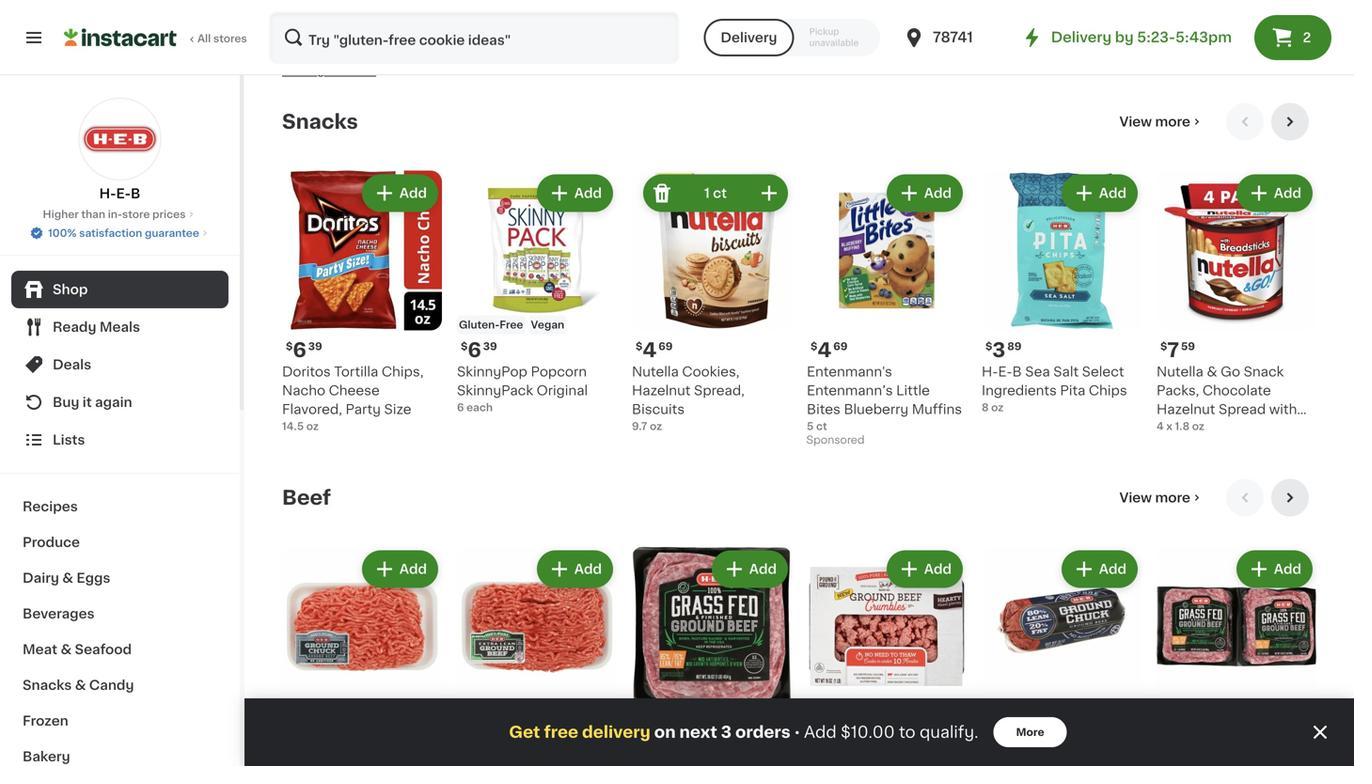 Task type: describe. For each thing, give the bounding box(es) containing it.
nutella cookies, hazelnut spread, biscuits 9.7 oz
[[632, 365, 745, 432]]

breadsticks,
[[1157, 422, 1238, 435]]

muffins
[[912, 403, 962, 416]]

get free delivery on next 3 orders • add $10.00 to qualify.
[[509, 725, 979, 741]]

recipes link
[[11, 489, 229, 525]]

all stores
[[197, 33, 247, 44]]

x
[[1166, 421, 1173, 432]]

$ for h-e-b 85% lean grass fed ground beef
[[636, 718, 643, 728]]

view more button for 3
[[1112, 103, 1211, 141]]

recipes
[[23, 500, 78, 513]]

lists link
[[11, 421, 229, 459]]

0 horizontal spatial buy
[[53, 396, 79, 409]]

meat & seafood
[[23, 643, 132, 656]]

qualify.
[[920, 725, 979, 741]]

entenmann's
[[807, 384, 893, 397]]

nutella for nutella cookies, hazelnut spread, biscuits 9.7 oz
[[632, 365, 679, 379]]

e- for h-e-b
[[116, 187, 131, 200]]

9.7
[[632, 421, 647, 432]]

1.8
[[1175, 421, 1190, 432]]

product group containing 8
[[632, 547, 792, 766]]

dairy & eggs link
[[11, 560, 229, 596]]

product group containing 5
[[982, 547, 1142, 766]]

(est.)
[[541, 715, 581, 730]]

gluten-free vegan
[[459, 320, 564, 330]]

store
[[122, 209, 150, 220]]

biscuits
[[632, 403, 685, 416]]

$ for nutella cookies, hazelnut spread, biscuits
[[636, 341, 643, 352]]

$ 4 69 for entenmann's entenmann's little bites blueberry muffins
[[811, 341, 848, 360]]

all
[[197, 33, 211, 44]]

any for product group containing many in stock
[[482, 30, 502, 41]]

$ 6 39 for skinnypop popcorn skinnypack original
[[461, 341, 497, 360]]

sea
[[1025, 365, 1050, 379]]

doritos tortilla chips, nacho cheese flavored, party size 14.5 oz
[[282, 365, 424, 432]]

1 horizontal spatial many
[[476, 5, 506, 16]]

items for product group containing 15.4 oz
[[346, 66, 376, 76]]

chuck
[[982, 760, 1024, 766]]

view more button for 5
[[1112, 479, 1211, 517]]

h-e-b 85% lean grass fed ground beef
[[632, 742, 782, 766]]

ready meals button
[[11, 308, 229, 346]]

many in stock for 1st many in stock button
[[476, 5, 550, 16]]

80/20
[[1025, 742, 1065, 755]]

cheese
[[329, 384, 380, 397]]

lean inside h-e-b 96/4 extra lean ground beef
[[572, 742, 604, 755]]

2 many in stock button from the left
[[632, 0, 792, 22]]

fed
[[632, 760, 657, 766]]

in for 1st many in stock button
[[508, 5, 518, 16]]

item carousel region containing snacks
[[282, 103, 1317, 464]]

h- for h-e-b
[[99, 187, 116, 200]]

$ 8 19
[[636, 717, 670, 736]]

ct inside entenmann's entenmann's little bites blueberry muffins 5 ct
[[816, 421, 827, 432]]

more for 3
[[1155, 115, 1191, 128]]

frozen link
[[11, 703, 229, 739]]

instacart logo image
[[64, 26, 177, 49]]

85%
[[675, 742, 704, 755]]

hazelnut inside nutella cookies, hazelnut spread, biscuits 9.7 oz
[[632, 384, 691, 397]]

save for product group containing 15.4 oz
[[342, 49, 367, 59]]

popcorn
[[531, 365, 587, 379]]

beef inside h-e-b 85% lean grass fed ground beef
[[713, 760, 744, 766]]

buy for product group containing 15.4 oz
[[284, 49, 305, 59]]

than
[[81, 209, 105, 220]]

0 vertical spatial see
[[457, 47, 477, 57]]

delivery for delivery by 5:23-5:43pm
[[1051, 31, 1112, 44]]

meat & seafood link
[[11, 632, 229, 668]]

by
[[1115, 31, 1134, 44]]

cookies,
[[682, 365, 740, 379]]

view more for 3
[[1120, 115, 1191, 128]]

0 horizontal spatial see
[[282, 66, 302, 76]]

oz right 1.8
[[1192, 421, 1205, 432]]

all stores link
[[64, 11, 248, 64]]

product group containing each (est.)
[[457, 547, 617, 766]]

meals
[[100, 321, 140, 334]]

4 inside product group
[[1157, 421, 1164, 432]]

h-e-b logo image
[[79, 98, 161, 181]]

buy for product group containing many in stock
[[459, 30, 480, 41]]

it
[[83, 396, 92, 409]]

19
[[658, 718, 670, 728]]

flavored,
[[282, 403, 342, 416]]

bites
[[807, 403, 841, 416]]

ground inside h-e-b 85% lean grass fed ground beef
[[660, 760, 710, 766]]

shop link
[[11, 271, 229, 308]]

free
[[500, 320, 523, 330]]

b for h-e-b 80/20 ground chuck
[[1012, 742, 1022, 755]]

grass
[[743, 742, 782, 755]]

each inside product group
[[500, 715, 537, 730]]

nacho
[[282, 384, 325, 397]]

5 inside entenmann's entenmann's little bites blueberry muffins 5 ct
[[807, 421, 814, 432]]

78741
[[933, 31, 973, 44]]

more for 5
[[1155, 491, 1191, 505]]

& for meat
[[61, 643, 72, 656]]

oz inside the 'h-e-b sea salt select ingredients pita chips 8 oz'
[[991, 403, 1004, 413]]

view for 5
[[1120, 491, 1152, 505]]

buy any 2, save $1 see eligible items for product group containing 15.4 oz
[[282, 49, 380, 76]]

h- for h-e-b 85% lean grass fed ground beef
[[632, 742, 648, 755]]

buy it again link
[[11, 384, 229, 421]]

b for h-e-b 85% lean grass fed ground beef
[[663, 742, 672, 755]]

nutella & go snack packs, chocolate hazelnut spread with breadsticks, bulk snacks for kids
[[1157, 365, 1297, 454]]

delivery button
[[704, 19, 794, 56]]

buy any 2, save $1 see eligible items for product group containing many in stock
[[457, 30, 555, 57]]

0 horizontal spatial beef
[[282, 488, 331, 508]]

party
[[346, 403, 381, 416]]

pita
[[1060, 384, 1085, 397]]

$15.19 element
[[1157, 714, 1317, 739]]

buy it again
[[53, 396, 132, 409]]

bulk
[[1241, 422, 1270, 435]]

oz inside doritos tortilla chips, nacho cheese flavored, party size 14.5 oz
[[306, 421, 319, 432]]

delivery by 5:23-5:43pm link
[[1021, 26, 1232, 49]]

39 for doritos
[[308, 341, 322, 352]]

0 vertical spatial ct
[[713, 187, 727, 200]]

Search field
[[271, 13, 677, 62]]

0 horizontal spatial in
[[333, 24, 343, 34]]

blueberry
[[844, 403, 909, 416]]

product group containing many in stock
[[457, 0, 617, 60]]

$ 4 69 for nutella cookies, hazelnut spread, biscuits
[[636, 341, 673, 360]]

89
[[1007, 341, 1022, 352]]

59 for 7
[[1181, 341, 1195, 352]]

delivery by 5:23-5:43pm
[[1051, 31, 1232, 44]]

$ 7 59
[[1160, 341, 1195, 360]]

chocolate
[[1203, 384, 1271, 397]]

hazelnut inside nutella & go snack packs, chocolate hazelnut spread with breadsticks, bulk snacks for kids
[[1157, 403, 1215, 416]]

size
[[384, 403, 411, 416]]

$ for skinnypop popcorn skinnypack original
[[461, 341, 468, 352]]

delivery
[[582, 725, 651, 741]]

eggs
[[77, 572, 110, 585]]

100%
[[48, 228, 77, 238]]

eligible for product group containing 15.4 oz
[[305, 66, 344, 76]]

e- for h-e-b 80/20 ground chuck
[[998, 742, 1012, 755]]

1 vertical spatial 8
[[643, 717, 656, 736]]

in-
[[108, 209, 122, 220]]

produce
[[23, 536, 80, 549]]

product group containing 3
[[982, 171, 1142, 415]]

h-e-b 80/20 ground chuck
[[982, 742, 1118, 766]]

0 horizontal spatial stock
[[345, 24, 375, 34]]

deals link
[[11, 346, 229, 384]]

add inside treatment tracker modal dialog
[[804, 725, 837, 741]]

2
[[1303, 31, 1311, 44]]

beverages
[[23, 607, 95, 621]]

beverages link
[[11, 596, 229, 632]]

$ 5 59
[[986, 717, 1021, 736]]

stock for 1st many in stock button from the right
[[695, 5, 725, 16]]

99
[[833, 718, 847, 728]]

select
[[1082, 365, 1124, 379]]

prices
[[152, 209, 186, 220]]

$ inside $ 6 99
[[811, 718, 818, 728]]

ingredients
[[982, 384, 1057, 397]]

nutella for nutella & go snack packs, chocolate hazelnut spread with breadsticks, bulk snacks for kids
[[1157, 365, 1204, 379]]



Task type: locate. For each thing, give the bounding box(es) containing it.
0 vertical spatial $1
[[544, 30, 555, 41]]

stock for 1st many in stock button
[[520, 5, 550, 16]]

frozen
[[23, 715, 68, 728]]

to
[[899, 725, 916, 741]]

original
[[537, 384, 588, 397]]

$ inside the $ 7 59
[[1160, 341, 1167, 352]]

59 inside $ 5 59
[[1007, 718, 1021, 728]]

add button
[[364, 176, 436, 210], [539, 176, 611, 210], [888, 176, 961, 210], [1063, 176, 1136, 210], [1238, 176, 1311, 210], [364, 553, 436, 586], [539, 553, 611, 586], [714, 553, 786, 586], [888, 553, 961, 586], [1063, 553, 1136, 586], [1238, 553, 1311, 586]]

oz down ingredients
[[991, 403, 1004, 413]]

e- inside h-e-b 80/20 ground chuck
[[998, 742, 1012, 755]]

15.4
[[282, 5, 304, 16]]

nutella up packs,
[[1157, 365, 1204, 379]]

0 horizontal spatial 59
[[1007, 718, 1021, 728]]

again
[[95, 396, 132, 409]]

deals
[[53, 358, 91, 371]]

1 view from the top
[[1120, 115, 1152, 128]]

0 horizontal spatial any
[[307, 49, 327, 59]]

2 view more from the top
[[1120, 491, 1191, 505]]

shop
[[53, 283, 88, 296]]

b up the store
[[131, 187, 140, 200]]

beef inside h-e-b 96/4 extra lean ground beef
[[510, 760, 541, 766]]

0 vertical spatial 59
[[1181, 341, 1195, 352]]

59 inside the $ 7 59
[[1181, 341, 1195, 352]]

1 horizontal spatial lean
[[708, 742, 740, 755]]

& inside nutella & go snack packs, chocolate hazelnut spread with breadsticks, bulk snacks for kids
[[1207, 365, 1217, 379]]

& left candy
[[75, 679, 86, 692]]

5 inside product group
[[992, 717, 1006, 736]]

$ right the qualify.
[[986, 718, 992, 728]]

1 vertical spatial 3
[[721, 725, 732, 741]]

59 up the chuck
[[1007, 718, 1021, 728]]

view more for 5
[[1120, 491, 1191, 505]]

$ 6 39 up skinnypop
[[461, 341, 497, 360]]

1 horizontal spatial each
[[500, 715, 537, 730]]

b down more
[[1012, 742, 1022, 755]]

service type group
[[704, 19, 880, 56]]

0 horizontal spatial buy any 2, save $1 see eligible items
[[282, 49, 380, 76]]

0 vertical spatial 2,
[[505, 30, 514, 41]]

1 69 from the left
[[659, 341, 673, 352]]

ct down bites
[[816, 421, 827, 432]]

0 vertical spatial 5
[[807, 421, 814, 432]]

more
[[1016, 727, 1045, 738]]

$ down gluten-
[[461, 341, 468, 352]]

1 item carousel region from the top
[[282, 103, 1317, 464]]

0 vertical spatial eligible
[[480, 47, 519, 57]]

nutella up biscuits
[[632, 365, 679, 379]]

$ for h-e-b sea salt select ingredients pita chips
[[986, 341, 992, 352]]

1 vertical spatial see
[[282, 66, 302, 76]]

skinnypop
[[457, 365, 527, 379]]

ground inside h-e-b 80/20 ground chuck
[[1069, 742, 1118, 755]]

e- for h-e-b sea salt select ingredients pita chips 8 oz
[[998, 365, 1012, 379]]

oz right 15.4
[[306, 5, 318, 16]]

view more down x
[[1120, 491, 1191, 505]]

8 inside the 'h-e-b sea salt select ingredients pita chips 8 oz'
[[982, 403, 989, 413]]

oz
[[306, 5, 318, 16], [991, 403, 1004, 413], [306, 421, 319, 432], [650, 421, 662, 432], [1192, 421, 1205, 432]]

beef down get free delivery on next 3 orders • add $10.00 to qualify.
[[713, 760, 744, 766]]

eligible for product group containing many in stock
[[480, 47, 519, 57]]

1 vertical spatial eligible
[[305, 66, 344, 76]]

0 vertical spatial item carousel region
[[282, 103, 1317, 464]]

0 horizontal spatial $ 4 69
[[636, 341, 673, 360]]

1 vertical spatial $1
[[369, 49, 380, 59]]

item carousel region
[[282, 103, 1317, 464], [282, 479, 1317, 766]]

nutella inside nutella cookies, hazelnut spread, biscuits 9.7 oz
[[632, 365, 679, 379]]

& right meat on the bottom left
[[61, 643, 72, 656]]

2 button
[[1254, 15, 1332, 60]]

5:23-
[[1137, 31, 1176, 44]]

0 vertical spatial sponsored badge image
[[807, 19, 864, 30]]

beef down 96/4
[[510, 760, 541, 766]]

3
[[992, 341, 1006, 360], [721, 725, 732, 741]]

0 vertical spatial view
[[1120, 115, 1152, 128]]

$ up packs,
[[1160, 341, 1167, 352]]

$ 4 69 up nutella cookies, hazelnut spread, biscuits 9.7 oz
[[636, 341, 673, 360]]

4 left x
[[1157, 421, 1164, 432]]

b for h-e-b
[[131, 187, 140, 200]]

100% satisfaction guarantee button
[[29, 222, 211, 241]]

hazelnut up 1.8
[[1157, 403, 1215, 416]]

candy
[[89, 679, 134, 692]]

1 vertical spatial items
[[346, 66, 376, 76]]

6 down gluten-
[[468, 341, 481, 360]]

spread,
[[694, 384, 745, 397]]

6 down skinnypack
[[457, 403, 464, 413]]

sponsored badge image down bites
[[807, 436, 864, 446]]

any for product group containing 15.4 oz
[[307, 49, 327, 59]]

many in stock for 1st many in stock button from the right
[[651, 5, 725, 16]]

0 vertical spatial any
[[482, 30, 502, 41]]

sponsored badge image
[[807, 19, 864, 30], [807, 436, 864, 446]]

snacks for snacks & candy
[[23, 679, 72, 692]]

many
[[476, 5, 506, 16], [651, 5, 681, 16], [301, 24, 331, 34]]

14.5
[[282, 421, 304, 432]]

1 horizontal spatial $1
[[544, 30, 555, 41]]

1 view more from the top
[[1120, 115, 1191, 128]]

$ for nutella & go snack packs, chocolate hazelnut spread with breadsticks, bulk snacks for kids
[[1160, 341, 1167, 352]]

gluten-
[[459, 320, 500, 330]]

ground down 96/4
[[457, 760, 507, 766]]

h- left 96/4
[[457, 742, 474, 755]]

oz down flavored,
[[306, 421, 319, 432]]

0 vertical spatial 3
[[992, 341, 1006, 360]]

2 $ 6 39 from the left
[[461, 341, 497, 360]]

h- down $ 3 89
[[982, 365, 998, 379]]

kids
[[1229, 441, 1258, 454]]

b for h-e-b 96/4 extra lean ground beef
[[488, 742, 497, 755]]

4 for nutella cookies, hazelnut spread, biscuits
[[643, 341, 657, 360]]

1 vertical spatial 59
[[1007, 718, 1021, 728]]

e- up the chuck
[[998, 742, 1012, 755]]

tortilla
[[334, 365, 378, 379]]

packs,
[[1157, 384, 1199, 397]]

2 horizontal spatial many
[[651, 5, 681, 16]]

h- up fed
[[632, 742, 648, 755]]

product group containing 7
[[1157, 171, 1317, 454]]

b up ingredients
[[1012, 365, 1022, 379]]

2 horizontal spatial 4
[[1157, 421, 1164, 432]]

hazelnut up biscuits
[[632, 384, 691, 397]]

0 horizontal spatial 69
[[659, 341, 673, 352]]

b inside h-e-b 96/4 extra lean ground beef
[[488, 742, 497, 755]]

$ inside $ 3 89
[[986, 341, 992, 352]]

8 left 19
[[643, 717, 656, 736]]

2 item carousel region from the top
[[282, 479, 1317, 766]]

free
[[544, 725, 578, 741]]

view more down 5:23-
[[1120, 115, 1191, 128]]

chips,
[[382, 365, 424, 379]]

chips
[[1089, 384, 1127, 397]]

1 horizontal spatial save
[[517, 30, 541, 41]]

e- left 96/4
[[474, 742, 488, 755]]

entenmann's entenmann's little bites blueberry muffins 5 ct
[[807, 365, 962, 432]]

snacks
[[282, 112, 358, 132], [1157, 441, 1204, 454], [23, 679, 72, 692]]

e- up higher than in-store prices link
[[116, 187, 131, 200]]

snacks & candy link
[[11, 668, 229, 703]]

meat
[[23, 643, 57, 656]]

lean down get free delivery on next 3 orders • add $10.00 to qualify.
[[708, 742, 740, 755]]

4 up biscuits
[[643, 341, 657, 360]]

1 vertical spatial ct
[[816, 421, 827, 432]]

3 left "89"
[[992, 341, 1006, 360]]

1 horizontal spatial any
[[482, 30, 502, 41]]

1 horizontal spatial 4
[[818, 341, 832, 360]]

oz inside nutella cookies, hazelnut spread, biscuits 9.7 oz
[[650, 421, 662, 432]]

1 $ 4 69 from the left
[[636, 341, 673, 360]]

5
[[807, 421, 814, 432], [992, 717, 1006, 736]]

1 vertical spatial 2,
[[330, 49, 339, 59]]

$ for entenmann's entenmann's little bites blueberry muffins
[[811, 341, 818, 352]]

1 39 from the left
[[308, 341, 322, 352]]

$ right • at the right of page
[[811, 718, 818, 728]]

15.4 oz
[[282, 5, 318, 16]]

1 nutella from the left
[[632, 365, 679, 379]]

$ left 19
[[636, 718, 643, 728]]

remove nutella cookies, hazelnut spread, biscuits image
[[651, 182, 673, 205]]

h- for h-e-b 96/4 extra lean ground beef
[[457, 742, 474, 755]]

b left 96/4
[[488, 742, 497, 755]]

snacks for snacks
[[282, 112, 358, 132]]

in
[[508, 5, 518, 16], [683, 5, 693, 16], [333, 24, 343, 34]]

& for nutella
[[1207, 365, 1217, 379]]

e- for h-e-b 85% lean grass fed ground beef
[[648, 742, 663, 755]]

$ for doritos tortilla chips, nacho cheese flavored, party size
[[286, 341, 293, 352]]

each down skinnypack
[[467, 403, 493, 413]]

$1 for product group containing many in stock
[[544, 30, 555, 41]]

1 horizontal spatial 5
[[992, 717, 1006, 736]]

0 vertical spatial view more
[[1120, 115, 1191, 128]]

product group
[[282, 0, 442, 79], [457, 0, 617, 60], [282, 171, 442, 434], [457, 171, 617, 415], [632, 171, 792, 434], [807, 171, 967, 451], [982, 171, 1142, 415], [1157, 171, 1317, 454], [282, 547, 442, 766], [457, 547, 617, 766], [632, 547, 792, 766], [807, 547, 967, 766], [982, 547, 1142, 766], [1157, 547, 1317, 766]]

39 up doritos
[[308, 341, 322, 352]]

0 horizontal spatial snacks
[[23, 679, 72, 692]]

5 down bites
[[807, 421, 814, 432]]

ct right 1
[[713, 187, 727, 200]]

b
[[131, 187, 140, 200], [1012, 365, 1022, 379], [488, 742, 497, 755], [663, 742, 672, 755], [1012, 742, 1022, 755]]

b down on
[[663, 742, 672, 755]]

1 vertical spatial hazelnut
[[1157, 403, 1215, 416]]

b inside h-e-b 85% lean grass fed ground beef
[[663, 742, 672, 755]]

skinnypack
[[457, 384, 533, 397]]

59
[[1181, 341, 1195, 352], [1007, 718, 1021, 728]]

0 horizontal spatial $ 6 39
[[286, 341, 322, 360]]

1 vertical spatial more
[[1155, 491, 1191, 505]]

1 horizontal spatial hazelnut
[[1157, 403, 1215, 416]]

1 horizontal spatial items
[[521, 47, 551, 57]]

e- down on
[[648, 742, 663, 755]]

1 horizontal spatial delivery
[[1051, 31, 1112, 44]]

0 vertical spatial 8
[[982, 403, 989, 413]]

8 down ingredients
[[982, 403, 989, 413]]

2 39 from the left
[[483, 341, 497, 352]]

&
[[1207, 365, 1217, 379], [62, 572, 73, 585], [61, 643, 72, 656], [75, 679, 86, 692]]

2 horizontal spatial buy
[[459, 30, 480, 41]]

b for h-e-b sea salt select ingredients pita chips 8 oz
[[1012, 365, 1022, 379]]

1 vertical spatial 5
[[992, 717, 1006, 736]]

5 left more
[[992, 717, 1006, 736]]

view for 3
[[1120, 115, 1152, 128]]

ready meals
[[53, 321, 140, 334]]

more button
[[994, 718, 1067, 748]]

eligible
[[480, 47, 519, 57], [305, 66, 344, 76]]

for
[[1208, 441, 1226, 454]]

2 view more button from the top
[[1112, 479, 1211, 517]]

h- up higher than in-store prices
[[99, 187, 116, 200]]

dairy
[[23, 572, 59, 585]]

e- inside h-e-b link
[[116, 187, 131, 200]]

1 horizontal spatial 8
[[982, 403, 989, 413]]

& for dairy
[[62, 572, 73, 585]]

$ for h-e-b 80/20 ground chuck
[[986, 718, 992, 728]]

h- for h-e-b sea salt select ingredients pita chips 8 oz
[[982, 365, 998, 379]]

0 horizontal spatial ground
[[457, 760, 507, 766]]

e- for h-e-b 96/4 extra lean ground beef
[[474, 742, 488, 755]]

0 horizontal spatial 5
[[807, 421, 814, 432]]

$ 6 39 for doritos tortilla chips, nacho cheese flavored, party size
[[286, 341, 322, 360]]

1 sponsored badge image from the top
[[807, 19, 864, 30]]

1 horizontal spatial eligible
[[480, 47, 519, 57]]

sponsored badge image right delivery button
[[807, 19, 864, 30]]

oz right 9.7
[[650, 421, 662, 432]]

& left eggs
[[62, 572, 73, 585]]

snacks & candy
[[23, 679, 134, 692]]

1 ct
[[704, 187, 727, 200]]

lean inside h-e-b 85% lean grass fed ground beef
[[708, 742, 740, 755]]

8
[[982, 403, 989, 413], [643, 717, 656, 736]]

0 horizontal spatial many in stock
[[301, 24, 375, 34]]

69 for nutella
[[659, 341, 673, 352]]

39 for skinnypop
[[483, 341, 497, 352]]

delivery for delivery
[[721, 31, 777, 44]]

2 horizontal spatial beef
[[713, 760, 744, 766]]

produce link
[[11, 525, 229, 560]]

0 horizontal spatial many
[[301, 24, 331, 34]]

guarantee
[[145, 228, 199, 238]]

1 horizontal spatial buy
[[284, 49, 305, 59]]

4 for entenmann's entenmann's little bites blueberry muffins
[[818, 341, 832, 360]]

0 horizontal spatial eligible
[[305, 66, 344, 76]]

69 up entenmann's
[[833, 341, 848, 352]]

h-e-b
[[99, 187, 140, 200]]

dairy & eggs
[[23, 572, 110, 585]]

6 inside skinnypop popcorn skinnypack original 6 each
[[457, 403, 464, 413]]

save
[[517, 30, 541, 41], [342, 49, 367, 59]]

more down 5:23-
[[1155, 115, 1191, 128]]

2 vertical spatial buy
[[53, 396, 79, 409]]

1 vertical spatial each
[[500, 715, 537, 730]]

lean down free
[[572, 742, 604, 755]]

1 horizontal spatial $ 6 39
[[461, 341, 497, 360]]

h- inside h-e-b 80/20 ground chuck
[[982, 742, 998, 755]]

2 lean from the left
[[708, 742, 740, 755]]

ground down 85%
[[660, 760, 710, 766]]

1 horizontal spatial stock
[[520, 5, 550, 16]]

1 view more button from the top
[[1112, 103, 1211, 141]]

0 horizontal spatial hazelnut
[[632, 384, 691, 397]]

h-
[[99, 187, 116, 200], [982, 365, 998, 379], [457, 742, 474, 755], [632, 742, 648, 755], [982, 742, 998, 755]]

1 $ 6 39 from the left
[[286, 341, 322, 360]]

h- inside h-e-b 96/4 extra lean ground beef
[[457, 742, 474, 755]]

view more button down 5:23-
[[1112, 103, 1211, 141]]

ready
[[53, 321, 96, 334]]

buy any 2, save $1 see eligible items
[[457, 30, 555, 57], [282, 49, 380, 76]]

1 horizontal spatial beef
[[510, 760, 541, 766]]

1 horizontal spatial many in stock
[[476, 5, 550, 16]]

1 horizontal spatial in
[[508, 5, 518, 16]]

1 vertical spatial save
[[342, 49, 367, 59]]

h- inside h-e-b link
[[99, 187, 116, 200]]

h- inside the 'h-e-b sea salt select ingredients pita chips 8 oz'
[[982, 365, 998, 379]]

each inside skinnypop popcorn skinnypack original 6 each
[[467, 403, 493, 413]]

3 inside treatment tracker modal dialog
[[721, 725, 732, 741]]

2 horizontal spatial ground
[[1069, 742, 1118, 755]]

& for snacks
[[75, 679, 86, 692]]

1 horizontal spatial 59
[[1181, 341, 1195, 352]]

None search field
[[269, 11, 679, 64]]

items
[[521, 47, 551, 57], [346, 66, 376, 76]]

ground inside h-e-b 96/4 extra lean ground beef
[[457, 760, 507, 766]]

items for product group containing many in stock
[[521, 47, 551, 57]]

h- inside h-e-b 85% lean grass fed ground beef
[[632, 742, 648, 755]]

$ inside "$ 8 19"
[[636, 718, 643, 728]]

$ left "89"
[[986, 341, 992, 352]]

59 right 7
[[1181, 341, 1195, 352]]

96/4
[[501, 742, 532, 755]]

e- down $ 3 89
[[998, 365, 1012, 379]]

4
[[643, 341, 657, 360], [818, 341, 832, 360], [1157, 421, 1164, 432]]

seafood
[[75, 643, 132, 656]]

each
[[467, 403, 493, 413], [500, 715, 537, 730]]

& left go
[[1207, 365, 1217, 379]]

each (est.)
[[500, 715, 581, 730]]

snack
[[1244, 365, 1284, 379]]

increment quantity of nutella cookies, hazelnut spread, biscuits image
[[758, 182, 781, 205]]

0 horizontal spatial items
[[346, 66, 376, 76]]

get
[[509, 725, 540, 741]]

view more
[[1120, 115, 1191, 128], [1120, 491, 1191, 505]]

69 for entenmann's
[[833, 341, 848, 352]]

$ 6 39 up doritos
[[286, 341, 322, 360]]

2 horizontal spatial in
[[683, 5, 693, 16]]

$ up doritos
[[286, 341, 293, 352]]

6 up doritos
[[293, 341, 306, 360]]

product group containing 15.4 oz
[[282, 0, 442, 79]]

0 horizontal spatial 39
[[308, 341, 322, 352]]

$1 for product group containing 15.4 oz
[[369, 49, 380, 59]]

2 sponsored badge image from the top
[[807, 436, 864, 446]]

6 left 99
[[818, 717, 831, 736]]

$ 6 39
[[286, 341, 322, 360], [461, 341, 497, 360]]

1 horizontal spatial 69
[[833, 341, 848, 352]]

1 vertical spatial sponsored badge image
[[807, 436, 864, 446]]

2, for product group containing 15.4 oz
[[330, 49, 339, 59]]

$1
[[544, 30, 555, 41], [369, 49, 380, 59]]

1 horizontal spatial snacks
[[282, 112, 358, 132]]

e- inside h-e-b 85% lean grass fed ground beef
[[648, 742, 663, 755]]

more down x
[[1155, 491, 1191, 505]]

1 vertical spatial item carousel region
[[282, 479, 1317, 766]]

39 down gluten-
[[483, 341, 497, 352]]

3 right next on the right
[[721, 725, 732, 741]]

2 more from the top
[[1155, 491, 1191, 505]]

e- inside h-e-b 96/4 extra lean ground beef
[[474, 742, 488, 755]]

2 horizontal spatial snacks
[[1157, 441, 1204, 454]]

in for 1st many in stock button from the right
[[683, 5, 693, 16]]

$ 4 69 up entenmann's
[[811, 341, 848, 360]]

•
[[794, 725, 800, 740]]

next
[[679, 725, 717, 741]]

skinnypop popcorn skinnypack original 6 each
[[457, 365, 588, 413]]

1 vertical spatial buy
[[284, 49, 305, 59]]

1 horizontal spatial ct
[[816, 421, 827, 432]]

1 many in stock button from the left
[[457, 0, 617, 22]]

0 vertical spatial more
[[1155, 115, 1191, 128]]

1 vertical spatial snacks
[[1157, 441, 1204, 454]]

0 vertical spatial each
[[467, 403, 493, 413]]

0 horizontal spatial 8
[[643, 717, 656, 736]]

1 vertical spatial view
[[1120, 491, 1152, 505]]

0 vertical spatial buy
[[459, 30, 480, 41]]

snacks inside nutella & go snack packs, chocolate hazelnut spread with breadsticks, bulk snacks for kids
[[1157, 441, 1204, 454]]

h- up the chuck
[[982, 742, 998, 755]]

save for product group containing many in stock
[[517, 30, 541, 41]]

2 horizontal spatial many in stock
[[651, 5, 725, 16]]

go
[[1221, 365, 1240, 379]]

$ up entenmann's
[[811, 341, 818, 352]]

2, for product group containing many in stock
[[505, 30, 514, 41]]

4 up entenmann's
[[818, 341, 832, 360]]

$ inside $ 5 59
[[986, 718, 992, 728]]

view more button down x
[[1112, 479, 1211, 517]]

more
[[1155, 115, 1191, 128], [1155, 491, 1191, 505]]

higher than in-store prices link
[[43, 207, 197, 222]]

with
[[1269, 403, 1297, 416]]

b inside h-e-b 80/20 ground chuck
[[1012, 742, 1022, 755]]

0 vertical spatial save
[[517, 30, 541, 41]]

0 vertical spatial view more button
[[1112, 103, 1211, 141]]

59 for 5
[[1007, 718, 1021, 728]]

$ up biscuits
[[636, 341, 643, 352]]

0 horizontal spatial 2,
[[330, 49, 339, 59]]

ground right 80/20
[[1069, 742, 1118, 755]]

2 nutella from the left
[[1157, 365, 1204, 379]]

2 vertical spatial snacks
[[23, 679, 72, 692]]

0 horizontal spatial each
[[467, 403, 493, 413]]

69 up nutella cookies, hazelnut spread, biscuits 9.7 oz
[[659, 341, 673, 352]]

2 view from the top
[[1120, 491, 1152, 505]]

0 vertical spatial hazelnut
[[632, 384, 691, 397]]

1 horizontal spatial $ 4 69
[[811, 341, 848, 360]]

beef down the 14.5
[[282, 488, 331, 508]]

bakery
[[23, 750, 70, 764]]

69
[[659, 341, 673, 352], [833, 341, 848, 352]]

78741 button
[[903, 11, 1016, 64]]

nutella inside nutella & go snack packs, chocolate hazelnut spread with breadsticks, bulk snacks for kids
[[1157, 365, 1204, 379]]

39
[[308, 341, 322, 352], [483, 341, 497, 352]]

0 horizontal spatial 3
[[721, 725, 732, 741]]

1 vertical spatial view more button
[[1112, 479, 1211, 517]]

item carousel region containing beef
[[282, 479, 1317, 766]]

salt
[[1053, 365, 1079, 379]]

1 more from the top
[[1155, 115, 1191, 128]]

1 horizontal spatial many in stock button
[[632, 0, 792, 22]]

1 lean from the left
[[572, 742, 604, 755]]

e- inside the 'h-e-b sea salt select ingredients pita chips 8 oz'
[[998, 365, 1012, 379]]

treatment tracker modal dialog
[[245, 699, 1354, 766]]

2 horizontal spatial stock
[[695, 5, 725, 16]]

b inside the 'h-e-b sea salt select ingredients pita chips 8 oz'
[[1012, 365, 1022, 379]]

2 $ 4 69 from the left
[[811, 341, 848, 360]]

$
[[286, 341, 293, 352], [461, 341, 468, 352], [636, 341, 643, 352], [811, 341, 818, 352], [986, 341, 992, 352], [1160, 341, 1167, 352], [636, 718, 643, 728], [811, 718, 818, 728], [986, 718, 992, 728]]

h- for h-e-b 80/20 ground chuck
[[982, 742, 998, 755]]

1 horizontal spatial 2,
[[505, 30, 514, 41]]

bakery link
[[11, 739, 229, 766]]

2 69 from the left
[[833, 341, 848, 352]]

delivery inside button
[[721, 31, 777, 44]]

each up 96/4
[[500, 715, 537, 730]]



Task type: vqa. For each thing, say whether or not it's contained in the screenshot.


